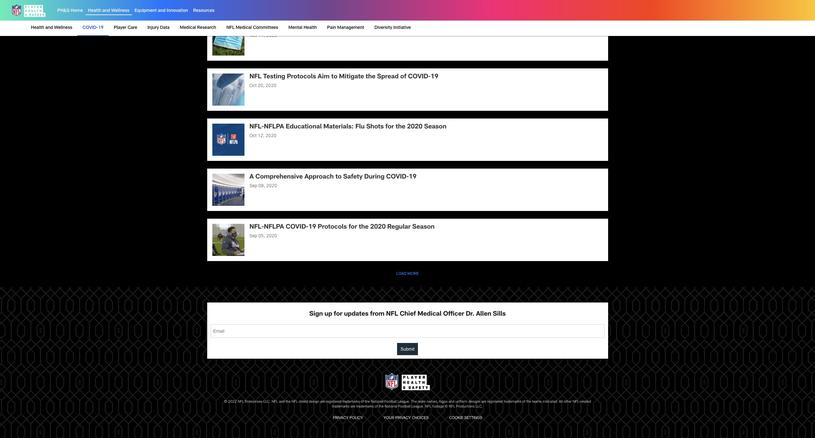 Task type: vqa. For each thing, say whether or not it's contained in the screenshot.
PLAYER CARE link
yes



Task type: locate. For each thing, give the bounding box(es) containing it.
nflpa for covid-
[[264, 225, 284, 231]]

sep 08, 2020
[[250, 184, 277, 189]]

oct 12, 2020
[[250, 134, 277, 139]]

committees
[[253, 26, 278, 30]]

health and wellness up player
[[88, 9, 130, 13]]

2 oct from the top
[[250, 134, 257, 139]]

health and wellness link up player
[[88, 9, 130, 13]]

league. left the 'the'
[[398, 401, 411, 404]]

0 vertical spatial oct
[[250, 84, 257, 89]]

team
[[418, 401, 426, 404]]

2 nflpa from the top
[[264, 225, 284, 231]]

1 vertical spatial health and wellness link
[[31, 21, 75, 35]]

1 vertical spatial for
[[349, 225, 358, 231]]

2 vertical spatial for
[[334, 312, 343, 318]]

mental health link
[[286, 21, 320, 35]]

1 vertical spatial llc.
[[476, 406, 483, 409]]

1 horizontal spatial registered
[[488, 401, 503, 404]]

nfl- right other
[[573, 401, 581, 404]]

0 horizontal spatial football
[[385, 401, 397, 404]]

data
[[160, 26, 170, 30]]

football
[[385, 401, 397, 404], [399, 406, 411, 409]]

season
[[425, 124, 447, 131], [413, 225, 435, 231]]

injury data link
[[145, 21, 172, 35]]

trademarks up privacy policy
[[343, 401, 360, 404]]

nfl left shield
[[292, 401, 298, 404]]

privacy
[[396, 417, 411, 421]]

health and wellness down ph&s
[[31, 26, 72, 30]]

registered up privacy
[[326, 401, 342, 404]]

health and wellness link down ph&s
[[31, 21, 75, 35]]

and left professional
[[383, 24, 394, 30]]

0 horizontal spatial a
[[250, 174, 254, 181]]

health right mental at the top of the page
[[304, 26, 317, 30]]

oct for nfl
[[250, 84, 257, 89]]

oct left 12,
[[250, 134, 257, 139]]

mental
[[289, 26, 303, 30]]

oct 20, 2020
[[250, 84, 277, 89]]

and
[[103, 9, 110, 13], [158, 9, 166, 13], [383, 24, 394, 30], [45, 26, 53, 30], [279, 401, 285, 404], [449, 401, 455, 404]]

protocols
[[287, 74, 316, 81], [318, 225, 347, 231]]

logos
[[440, 401, 448, 404]]

0 vertical spatial protocols
[[287, 74, 316, 81]]

nfl presents: a conversation on covid-19 and professional sports
[[250, 24, 456, 30]]

innovation
[[167, 9, 188, 13]]

1 vertical spatial ©
[[445, 406, 448, 409]]

0 horizontal spatial for
[[334, 312, 343, 318]]

for
[[386, 124, 394, 131], [349, 225, 358, 231], [334, 312, 343, 318]]

productions
[[457, 406, 475, 409]]

designs
[[469, 401, 481, 404]]

registered
[[326, 401, 342, 404], [488, 401, 503, 404]]

wellness up player
[[111, 9, 130, 13]]

Email email field
[[211, 325, 605, 338]]

cookie
[[450, 417, 464, 421]]

1 vertical spatial oct
[[250, 134, 257, 139]]

0 horizontal spatial health
[[31, 26, 44, 30]]

1 horizontal spatial national
[[385, 406, 398, 409]]

2 horizontal spatial health
[[304, 26, 317, 30]]

and down the player health and safety logo
[[45, 26, 53, 30]]

covid- inside banner
[[83, 26, 98, 30]]

league.
[[398, 401, 411, 404], [412, 406, 425, 409]]

trademarks left teams
[[504, 401, 522, 404]]

banner
[[0, 0, 816, 36]]

equipment
[[135, 9, 157, 13]]

llc. right the enterprises
[[264, 401, 271, 404]]

0 vertical spatial national
[[371, 401, 384, 404]]

1 vertical spatial season
[[413, 225, 435, 231]]

0 vertical spatial to
[[332, 74, 338, 81]]

covid-19
[[83, 26, 104, 30]]

1 oct from the top
[[250, 84, 257, 89]]

nfl-
[[250, 124, 264, 131], [250, 225, 264, 231], [573, 401, 581, 404]]

1 vertical spatial protocols
[[318, 225, 347, 231]]

0 horizontal spatial ©
[[224, 401, 227, 404]]

0 horizontal spatial llc.
[[264, 401, 271, 404]]

1 vertical spatial football
[[399, 406, 411, 409]]

nfl- up the 05,
[[250, 225, 264, 231]]

nfl inside banner
[[227, 26, 235, 30]]

are right designs
[[482, 401, 487, 404]]

0 horizontal spatial national
[[371, 401, 384, 404]]

1 horizontal spatial a
[[294, 24, 298, 30]]

llc. down designs
[[476, 406, 483, 409]]

1 vertical spatial national
[[385, 406, 398, 409]]

health up covid-19
[[88, 9, 101, 13]]

to left safety
[[336, 174, 342, 181]]

sep left 08,
[[250, 184, 257, 189]]

0 horizontal spatial wellness
[[54, 26, 72, 30]]

©
[[224, 401, 227, 404], [445, 406, 448, 409]]

privacy policy
[[333, 417, 363, 421]]

are
[[321, 401, 325, 404], [482, 401, 487, 404], [351, 406, 356, 409]]

sep for a
[[250, 184, 257, 189]]

1 horizontal spatial llc.
[[476, 406, 483, 409]]

are up policy
[[351, 406, 356, 409]]

1 horizontal spatial wellness
[[111, 9, 130, 13]]

research
[[197, 26, 216, 30]]

a right presents: at the top left of page
[[294, 24, 298, 30]]

trademarks
[[343, 401, 360, 404], [504, 401, 522, 404], [332, 406, 350, 409], [357, 406, 374, 409]]

nflpa
[[264, 124, 284, 131], [264, 225, 284, 231]]

nov
[[250, 34, 258, 38]]

health
[[88, 9, 101, 13], [31, 26, 44, 30], [304, 26, 317, 30]]

0 horizontal spatial health and wellness
[[31, 26, 72, 30]]

0 vertical spatial nfl-
[[250, 124, 264, 131]]

sep left the 05,
[[250, 235, 257, 239]]

0 vertical spatial health and wellness link
[[88, 9, 130, 13]]

2020 for a comprehensive approach to safety during covid-19
[[266, 184, 277, 189]]

are right design
[[321, 401, 325, 404]]

oct left 20,
[[250, 84, 257, 89]]

none submit inside sign up for updates from nfl chief medical officer dr. allen sills footer
[[397, 343, 418, 356]]

sign up for updates from nfl chief medical officer dr. allen sills
[[310, 312, 506, 318]]

your
[[384, 417, 395, 421]]

injury data
[[148, 26, 170, 30]]

None submit
[[397, 343, 418, 356]]

wellness down ph&s
[[54, 26, 72, 30]]

© left 2022
[[224, 401, 227, 404]]

nflpa up oct 12, 2020
[[264, 124, 284, 131]]

mental health
[[289, 26, 317, 30]]

nfl right 'research'
[[227, 26, 235, 30]]

shield
[[299, 401, 308, 404]]

medical inside footer
[[418, 312, 442, 318]]

care
[[128, 26, 137, 30]]

registered right designs
[[488, 401, 503, 404]]

to
[[332, 74, 338, 81], [336, 174, 342, 181]]

2 horizontal spatial for
[[386, 124, 394, 131]]

football up the privacy
[[399, 406, 411, 409]]

2 horizontal spatial are
[[482, 401, 487, 404]]

0 vertical spatial a
[[294, 24, 298, 30]]

pain management
[[327, 26, 365, 30]]

© down logos
[[445, 406, 448, 409]]

teams
[[533, 401, 542, 404]]

2020 for nfl testing protocols aim to mitigate the spread of covid-19
[[266, 84, 277, 89]]

1 sep from the top
[[250, 184, 257, 189]]

llc.
[[264, 401, 271, 404], [476, 406, 483, 409]]

during
[[365, 174, 385, 181]]

on
[[342, 24, 349, 30]]

1 horizontal spatial medical
[[236, 26, 252, 30]]

medical right chief
[[418, 312, 442, 318]]

resources link
[[193, 9, 215, 13]]

1 nflpa from the top
[[264, 124, 284, 131]]

approach
[[305, 174, 334, 181]]

nfl-nflpa covid-19 protocols for the 2020 regular season
[[250, 225, 435, 231]]

1 horizontal spatial health
[[88, 9, 101, 13]]

0 vertical spatial ©
[[224, 401, 227, 404]]

2 sep from the top
[[250, 235, 257, 239]]

banner containing ph&s home
[[0, 0, 816, 36]]

diversity initiative link
[[372, 21, 414, 35]]

0 vertical spatial sep
[[250, 184, 257, 189]]

0 vertical spatial for
[[386, 124, 394, 131]]

1 horizontal spatial health and wellness
[[88, 9, 130, 13]]

0 horizontal spatial registered
[[326, 401, 342, 404]]

wellness
[[111, 9, 130, 13], [54, 26, 72, 30]]

1 horizontal spatial for
[[349, 225, 358, 231]]

2022
[[228, 401, 237, 404]]

trademarks up policy
[[357, 406, 374, 409]]

sports
[[435, 24, 456, 30]]

2020 for nfl-nflpa educational materials: flu shots for the 2020 season
[[266, 134, 277, 139]]

for inside footer
[[334, 312, 343, 318]]

0 vertical spatial wellness
[[111, 9, 130, 13]]

sep for nfl-
[[250, 235, 257, 239]]

0 vertical spatial football
[[385, 401, 397, 404]]

phs image
[[384, 372, 432, 392]]

medical up nov
[[236, 26, 252, 30]]

1 vertical spatial nflpa
[[264, 225, 284, 231]]

health down the player health and safety logo
[[31, 26, 44, 30]]

20,
[[258, 84, 265, 89]]

1 vertical spatial sep
[[250, 235, 257, 239]]

2020
[[267, 34, 277, 38], [266, 84, 277, 89], [407, 124, 423, 131], [266, 134, 277, 139], [266, 184, 277, 189], [371, 225, 386, 231], [266, 235, 277, 239]]

load more button
[[394, 269, 422, 280]]

1 horizontal spatial ©
[[445, 406, 448, 409]]

from
[[370, 312, 385, 318]]

2 horizontal spatial medical
[[418, 312, 442, 318]]

ph&s home
[[57, 9, 83, 13]]

nfl testing protocols aim to mitigate the spread of covid-19
[[250, 74, 439, 81]]

a up 'sep 08, 2020'
[[250, 174, 254, 181]]

load more
[[397, 272, 419, 276]]

updates
[[344, 312, 369, 318]]

football up your at left bottom
[[385, 401, 397, 404]]

nfl- up 12,
[[250, 124, 264, 131]]

medical
[[180, 26, 196, 30], [236, 26, 252, 30], [418, 312, 442, 318]]

nflpa up sep 05, 2020
[[264, 225, 284, 231]]

0 vertical spatial nflpa
[[264, 124, 284, 131]]

nfl
[[250, 24, 262, 30], [227, 26, 235, 30], [250, 74, 262, 81], [387, 312, 399, 318], [238, 401, 244, 404], [272, 401, 278, 404], [292, 401, 298, 404], [425, 406, 432, 409], [449, 406, 456, 409]]

1 vertical spatial league.
[[412, 406, 425, 409]]

resources
[[193, 9, 215, 13]]

sills
[[493, 312, 506, 318]]

dr.
[[466, 312, 475, 318]]

1 vertical spatial nfl-
[[250, 225, 264, 231]]

2 vertical spatial nfl-
[[573, 401, 581, 404]]

chief
[[400, 312, 416, 318]]

1 vertical spatial health and wellness
[[31, 26, 72, 30]]

1 horizontal spatial health and wellness link
[[88, 9, 130, 13]]

05,
[[259, 235, 265, 239]]

sign up for updates from nfl chief medical officer dr. allen sills footer
[[0, 288, 816, 439]]

league. down the 'the'
[[412, 406, 425, 409]]

oct
[[250, 84, 257, 89], [250, 134, 257, 139]]

1 horizontal spatial protocols
[[318, 225, 347, 231]]

medical research
[[180, 26, 216, 30]]

nflpa for educational
[[264, 124, 284, 131]]

1 horizontal spatial football
[[399, 406, 411, 409]]

medical left 'research'
[[180, 26, 196, 30]]

0 horizontal spatial medical
[[180, 26, 196, 30]]

0 horizontal spatial protocols
[[287, 74, 316, 81]]

to right aim on the left top
[[332, 74, 338, 81]]

2020 for nfl presents: a conversation on covid-19 and professional sports
[[267, 34, 277, 38]]

0 horizontal spatial league.
[[398, 401, 411, 404]]

0 vertical spatial season
[[425, 124, 447, 131]]

nfl down the names,
[[425, 406, 432, 409]]



Task type: describe. For each thing, give the bounding box(es) containing it.
nfl up nov
[[250, 24, 262, 30]]

screen shot 2020 10 12 at 5.04.53 pm 1 1024x586 image
[[212, 74, 245, 106]]

screen shot 2020-11-24 at 7.44.12 pm image
[[212, 0, 245, 6]]

names,
[[427, 401, 439, 404]]

related
[[581, 401, 592, 404]]

1 horizontal spatial are
[[351, 406, 356, 409]]

flu
[[356, 124, 365, 131]]

nfl- for nfl-nflpa educational materials: flu shots for the 2020 season
[[250, 124, 264, 131]]

injury
[[148, 26, 159, 30]]

0 vertical spatial league.
[[398, 401, 411, 404]]

0 vertical spatial llc.
[[264, 401, 271, 404]]

up
[[325, 312, 333, 318]]

2 registered from the left
[[488, 401, 503, 404]]

covid-19 link
[[80, 21, 106, 35]]

screen shot 2020 09 07 at 12.58.18 pm 1024x573 image
[[212, 174, 245, 206]]

ph&s
[[57, 9, 70, 13]]

nfl-nflpa educational materials: flu shots for the 2020 season
[[250, 124, 447, 131]]

0 vertical spatial health and wellness
[[88, 9, 130, 13]]

indicated.
[[543, 401, 559, 404]]

materials:
[[324, 124, 354, 131]]

© 2022 nfl enterprises llc. nfl and the nfl shield design are registered trademarks of the national football league. the team names, logos and uniform designs are registered trademarks of the teams indicated. all other nfl-related trademarks are trademarks of the national football league. nfl footage © nfl productions llc.
[[224, 401, 592, 409]]

testing
[[263, 74, 286, 81]]

other
[[564, 401, 572, 404]]

equipment and innovation link
[[135, 9, 188, 13]]

12,
[[258, 134, 265, 139]]

professional
[[396, 24, 434, 30]]

shutterstock_1759373204 image
[[212, 24, 245, 56]]

nfl up 20,
[[250, 74, 262, 81]]

1 vertical spatial wellness
[[54, 26, 72, 30]]

settings
[[465, 417, 483, 421]]

footage
[[433, 406, 444, 409]]

1 horizontal spatial league.
[[412, 406, 425, 409]]

nfl medical committees
[[227, 26, 278, 30]]

equipment and innovation
[[135, 9, 188, 13]]

officer
[[444, 312, 465, 318]]

diversity initiative
[[375, 26, 411, 30]]

uniform
[[456, 401, 468, 404]]

player care link
[[111, 21, 140, 35]]

trademarks up privacy
[[332, 406, 350, 409]]

and left shield
[[279, 401, 285, 404]]

nfl- inside © 2022 nfl enterprises llc. nfl and the nfl shield design are registered trademarks of the national football league. the team names, logos and uniform designs are registered trademarks of the teams indicated. all other nfl-related trademarks are trademarks of the national football league. nfl footage © nfl productions llc.
[[573, 401, 581, 404]]

nfl medical committees link
[[224, 21, 281, 35]]

home
[[71, 9, 83, 13]]

mitigate
[[339, 74, 364, 81]]

19,
[[259, 34, 265, 38]]

educational
[[286, 124, 322, 131]]

1 vertical spatial a
[[250, 174, 254, 181]]

regular
[[388, 225, 411, 231]]

nfl right 2022
[[238, 401, 244, 404]]

more
[[408, 272, 419, 276]]

season for nfl-nflpa educational materials: flu shots for the 2020 season
[[425, 124, 447, 131]]

nfl right the enterprises
[[272, 401, 278, 404]]

privacy
[[333, 417, 349, 421]]

2020 for nfl-nflpa covid-19 protocols for the 2020 regular season
[[266, 235, 277, 239]]

shots
[[367, 124, 384, 131]]

nfl up cookie
[[449, 406, 456, 409]]

nov 19, 2020
[[250, 34, 277, 38]]

diversity
[[375, 26, 393, 30]]

your privacy choices link
[[381, 415, 432, 423]]

08,
[[259, 184, 265, 189]]

conversation
[[300, 24, 340, 30]]

cookie settings button
[[447, 415, 485, 423]]

ph&s home link
[[57, 9, 83, 13]]

nfl- for nfl-nflpa covid-19 protocols for the 2020 regular season
[[250, 225, 264, 231]]

and up covid-19
[[103, 9, 110, 13]]

1 registered from the left
[[326, 401, 342, 404]]

initiative
[[394, 26, 411, 30]]

pain
[[327, 26, 336, 30]]

and left innovation
[[158, 9, 166, 13]]

nfl right from
[[387, 312, 399, 318]]

oct for nfl-
[[250, 134, 257, 139]]

design
[[309, 401, 320, 404]]

privacy policy link
[[331, 415, 366, 423]]

pain management link
[[325, 21, 367, 35]]

1 vertical spatial to
[[336, 174, 342, 181]]

a comprehensive approach to safety during covid-19
[[250, 174, 417, 181]]

comprehensive
[[256, 174, 303, 181]]

0 horizontal spatial health and wellness link
[[31, 21, 75, 35]]

and right logos
[[449, 401, 455, 404]]

cookie settings
[[450, 417, 483, 421]]

medical research link
[[177, 21, 219, 35]]

player health and safety logo image
[[10, 3, 47, 18]]

your privacy choices
[[384, 417, 429, 421]]

the
[[412, 401, 417, 404]]

season for nfl-nflpa covid-19 protocols for the 2020 regular season
[[413, 225, 435, 231]]

sign
[[310, 312, 323, 318]]

load
[[397, 272, 407, 276]]

allen
[[476, 312, 492, 318]]

0 horizontal spatial are
[[321, 401, 325, 404]]

enterprises
[[245, 401, 263, 404]]

aim
[[318, 74, 330, 81]]

policy
[[350, 417, 363, 421]]

19 inside banner
[[98, 26, 104, 30]]

spread
[[377, 74, 399, 81]]

sep 05, 2020
[[250, 235, 277, 239]]

all
[[560, 401, 563, 404]]

phs nfl covid-19 playbook image
[[212, 224, 245, 256]]

safety
[[344, 174, 363, 181]]

screen shot 2020 10 09 at 4.57.21 pm 1024x569 image
[[212, 124, 245, 156]]

choices
[[412, 417, 429, 421]]

player care
[[114, 26, 137, 30]]



